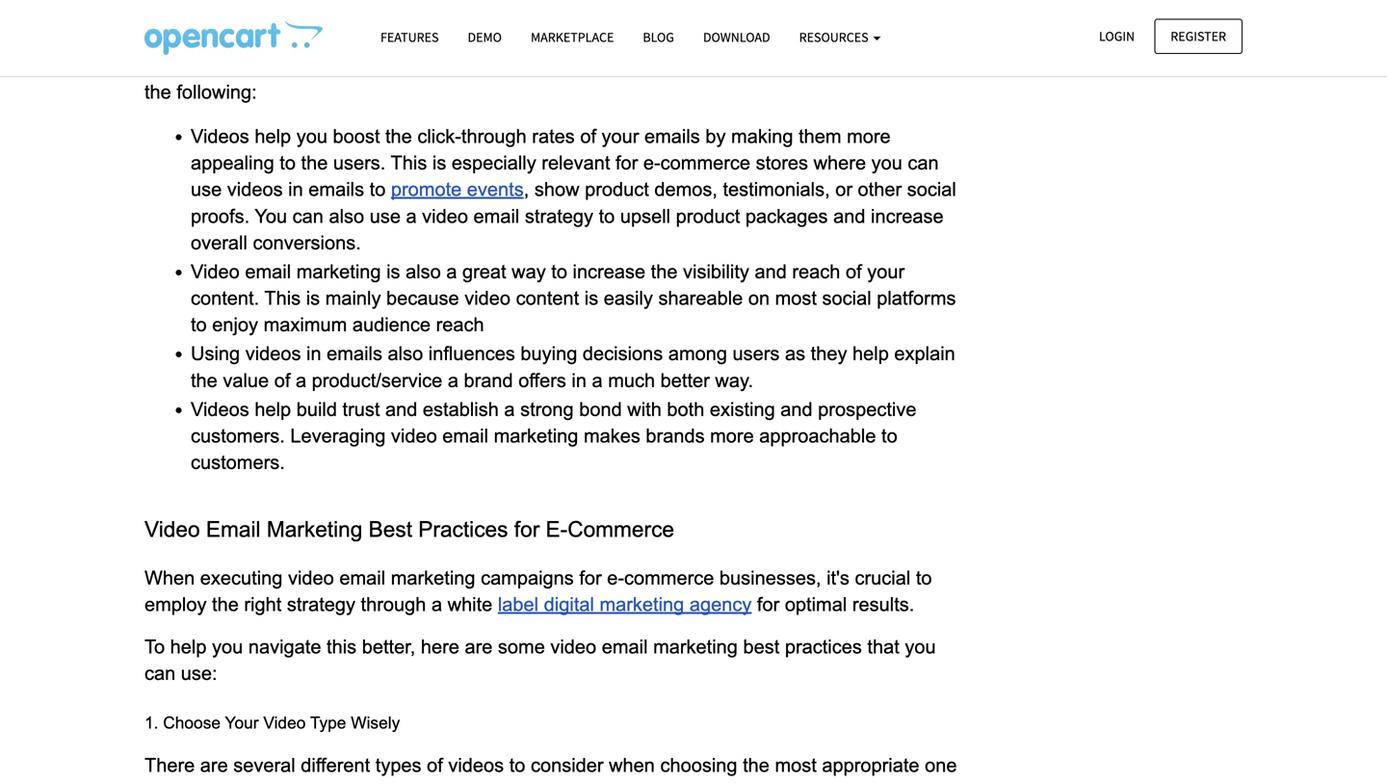 Task type: describe. For each thing, give the bounding box(es) containing it.
commerce
[[568, 517, 674, 542]]

establish
[[423, 399, 499, 420]]

some
[[361, 781, 411, 783]]

more inside video email marketing is also a great way to increase the visibility and reach of your content. this is mainly because video content is easily shareable on most social platforms to enjoy maximum audience reach using videos in emails also influences buying decisions among users as they help explain the value of a product/service a brand offers in a much better way. videos help build trust and establish a strong bond with both existing and prospective customers. leveraging video email marketing makes brands more approachable to customers.
[[710, 425, 754, 446]]

boost
[[333, 126, 380, 147]]

your inside videos help you boost the click-through rates of your emails by making them more appealing to the users. this is especially relevant for e-commerce stores where you can use videos in emails to
[[602, 126, 639, 147]]

commerce inside videos help you boost the click-through rates of your emails by making them more appealing to the users. this is especially relevant for e-commerce stores where you can use videos in emails to
[[660, 152, 750, 173]]

in inside videos help you boost the click-through rates of your emails by making them more appealing to the users. this is especially relevant for e-commerce stores where you can use videos in emails to
[[288, 179, 303, 200]]

to up using
[[191, 314, 207, 335]]

help down value
[[255, 399, 291, 420]]

marketing inside 'when executing video email marketing campaigns for e-commerce businesses, it's crucial to employ the right strategy through a white'
[[391, 567, 475, 589]]

mainly
[[325, 288, 381, 309]]

there are several advantages of incorporating video in your email marketing strategy, including the following:
[[144, 55, 959, 102]]

practices
[[418, 517, 508, 542]]

trust
[[342, 399, 380, 420]]

a up establish
[[448, 370, 458, 391]]

0 vertical spatial emails
[[644, 126, 700, 147]]

type
[[310, 714, 346, 732]]

content
[[516, 288, 579, 309]]

other
[[858, 179, 902, 200]]

you down results. on the bottom right of page
[[905, 636, 936, 657]]

a inside 'when executing video email marketing campaigns for e-commerce businesses, it's crucial to employ the right strategy through a white'
[[431, 594, 442, 615]]

of inside there are several advantages of incorporating video in your email marketing strategy, including the following:
[[406, 55, 422, 76]]

e-
[[546, 517, 568, 542]]

best
[[743, 636, 780, 657]]

they
[[811, 343, 847, 364]]

video down establish
[[391, 425, 437, 446]]

upsell
[[620, 205, 671, 227]]

to help you navigate this better, here are some video email marketing best practices that you can use:
[[144, 636, 941, 684]]

your inside video email marketing is also a great way to increase the visibility and reach of your content. this is mainly because video content is easily shareable on most social platforms to enjoy maximum audience reach using videos in emails also influences buying decisions among users as they help explain the value of a product/service a brand offers in a much better way. videos help build trust and establish a strong bond with both existing and prospective customers. leveraging video email marketing makes brands more approachable to customers.
[[867, 261, 905, 282]]

easily
[[604, 288, 653, 309]]

the up choose
[[743, 755, 770, 776]]

stores
[[756, 152, 808, 173]]

the right some
[[438, 781, 465, 783]]

advantages
[[301, 55, 400, 76]]

brands
[[646, 425, 705, 446]]

crucial
[[855, 567, 911, 589]]

common
[[517, 781, 591, 783]]

video for video email marketing best practices for e-commerce
[[144, 517, 200, 542]]

show
[[534, 179, 579, 200]]

offers
[[518, 370, 566, 391]]

on
[[748, 288, 770, 309]]

is up maximum
[[306, 288, 320, 309]]

email down conversions.
[[245, 261, 291, 282]]

features
[[380, 28, 439, 46]]

features link
[[366, 20, 453, 54]]

you up use:
[[212, 636, 243, 657]]

download
[[703, 28, 770, 46]]

email inside to help you navigate this better, here are some video email marketing best practices that you can use:
[[602, 636, 648, 657]]

that inside there are several different types of videos to consider when choosing the most appropriate one for your email campaign. some of the most common types that you can choose from include:
[[648, 781, 680, 783]]

click-
[[417, 126, 461, 147]]

1 horizontal spatial reach
[[792, 261, 840, 282]]

you inside there are several different types of videos to consider when choosing the most appropriate one for your email campaign. some of the most common types that you can choose from include:
[[685, 781, 716, 783]]

way.
[[715, 370, 753, 391]]

and down product/service
[[385, 399, 417, 420]]

product/service
[[312, 370, 442, 391]]

navigate
[[248, 636, 321, 657]]

them
[[799, 126, 841, 147]]

to right the appealing
[[280, 152, 296, 173]]

your
[[225, 714, 259, 732]]

the up easily
[[651, 261, 678, 282]]

can inside , show product demos, testimonials, or other social proofs. you can also use a video email strategy to upsell product packages and increase overall conversions.
[[292, 205, 324, 227]]

overall
[[191, 232, 247, 253]]

label digital marketing agency link
[[498, 593, 752, 617]]

resources link
[[785, 20, 895, 54]]

the down using
[[191, 370, 218, 391]]

in down maximum
[[306, 343, 321, 364]]

where
[[814, 152, 866, 173]]

there for there are several different types of videos to consider when choosing the most appropriate one for your email campaign. some of the most common types that you can choose from include:
[[144, 755, 195, 776]]

consider
[[531, 755, 604, 776]]

a inside , show product demos, testimonials, or other social proofs. you can also use a video email strategy to upsell product packages and increase overall conversions.
[[406, 205, 417, 227]]

agency
[[690, 594, 752, 615]]

to inside 'when executing video email marketing campaigns for e-commerce businesses, it's crucial to employ the right strategy through a white'
[[916, 567, 932, 589]]

emails inside video email marketing is also a great way to increase the visibility and reach of your content. this is mainly because video content is easily shareable on most social platforms to enjoy maximum audience reach using videos in emails also influences buying decisions among users as they help explain the value of a product/service a brand offers in a much better way. videos help build trust and establish a strong bond with both existing and prospective customers. leveraging video email marketing makes brands more approachable to customers.
[[327, 343, 382, 364]]

a up build
[[296, 370, 306, 391]]

help right they
[[853, 343, 889, 364]]

1.
[[144, 714, 158, 732]]

are for advantages
[[200, 55, 228, 76]]

email inside there are several different types of videos to consider when choosing the most appropriate one for your email campaign. some of the most common types that you can choose from include:
[[215, 781, 261, 783]]

a left great
[[446, 261, 457, 282]]

or
[[835, 179, 852, 200]]

and up on
[[755, 261, 787, 282]]

for down businesses,
[[757, 594, 780, 615]]

because
[[386, 288, 459, 309]]

audience
[[352, 314, 431, 335]]

choosing
[[660, 755, 737, 776]]

login link
[[1083, 19, 1151, 54]]

explain
[[894, 343, 955, 364]]

by
[[705, 126, 726, 147]]

2 vertical spatial most
[[470, 781, 512, 783]]

use inside videos help you boost the click-through rates of your emails by making them more appealing to the users. this is especially relevant for e-commerce stores where you can use videos in emails to
[[191, 179, 222, 200]]

videos inside videos help you boost the click-through rates of your emails by making them more appealing to the users. this is especially relevant for e-commerce stores where you can use videos in emails to
[[191, 126, 249, 147]]

login
[[1099, 27, 1135, 45]]

including
[[878, 55, 954, 76]]

is left easily
[[584, 288, 598, 309]]

email inside there are several advantages of incorporating video in your email marketing strategy, including the following:
[[659, 55, 705, 76]]

1 customers. from the top
[[191, 425, 285, 446]]

with
[[627, 399, 662, 420]]

and up approachable
[[780, 399, 813, 420]]

can inside there are several different types of videos to consider when choosing the most appropriate one for your email campaign. some of the most common types that you can choose from include:
[[722, 781, 753, 783]]

a down brand
[[504, 399, 515, 420]]

video for video email marketing is also a great way to increase the visibility and reach of your content. this is mainly because video content is easily shareable on most social platforms to enjoy maximum audience reach using videos in emails also influences buying decisions among users as they help explain the value of a product/service a brand offers in a much better way. videos help build trust and establish a strong bond with both existing and prospective customers. leveraging video email marketing makes brands more approachable to customers.
[[191, 261, 240, 282]]

the left users.
[[301, 152, 328, 173]]

choose
[[758, 781, 820, 783]]

when executing video email marketing campaigns for e-commerce businesses, it's crucial to employ the right strategy through a white
[[144, 567, 937, 615]]

social inside video email marketing is also a great way to increase the visibility and reach of your content. this is mainly because video content is easily shareable on most social platforms to enjoy maximum audience reach using videos in emails also influences buying decisions among users as they help explain the value of a product/service a brand offers in a much better way. videos help build trust and establish a strong bond with both existing and prospective customers. leveraging video email marketing makes brands more approachable to customers.
[[822, 288, 871, 309]]

email down establish
[[442, 425, 488, 446]]

several for different
[[233, 755, 295, 776]]

makes
[[584, 425, 640, 446]]

that inside to help you navigate this better, here are some video email marketing best practices that you can use:
[[867, 636, 899, 657]]

video inside to help you navigate this better, here are some video email marketing best practices that you can use:
[[550, 636, 596, 657]]

1 vertical spatial emails
[[309, 179, 364, 200]]

to
[[144, 636, 165, 657]]

promote
[[391, 179, 462, 200]]

influences
[[428, 343, 515, 364]]

campaign.
[[267, 781, 355, 783]]

testimonials,
[[723, 179, 830, 200]]

use:
[[181, 663, 217, 684]]

maximum
[[264, 314, 347, 335]]

for left e-
[[514, 517, 540, 542]]

to inside there are several different types of videos to consider when choosing the most appropriate one for your email campaign. some of the most common types that you can choose from include:
[[509, 755, 525, 776]]

through inside 'when executing video email marketing campaigns for e-commerce businesses, it's crucial to employ the right strategy through a white'
[[361, 594, 426, 615]]

help inside videos help you boost the click-through rates of your emails by making them more appealing to the users. this is especially relevant for e-commerce stores where you can use videos in emails to
[[255, 126, 291, 147]]

incorporating
[[427, 55, 539, 76]]

videos inside video email marketing is also a great way to increase the visibility and reach of your content. this is mainly because video content is easily shareable on most social platforms to enjoy maximum audience reach using videos in emails also influences buying decisions among users as they help explain the value of a product/service a brand offers in a much better way. videos help build trust and establish a strong bond with both existing and prospective customers. leveraging video email marketing makes brands more approachable to customers.
[[245, 343, 301, 364]]

marketplace
[[531, 28, 614, 46]]

top 6 video email marketing best practices to grow your e-commerce business image
[[144, 20, 323, 55]]

include:
[[869, 781, 936, 783]]

video email marketing best practices for e-commerce
[[144, 517, 674, 542]]

to down users.
[[370, 179, 386, 200]]

conversions.
[[253, 232, 361, 253]]

a up bond
[[592, 370, 603, 391]]

rates
[[532, 126, 575, 147]]

e- inside 'when executing video email marketing campaigns for e-commerce businesses, it's crucial to employ the right strategy through a white'
[[607, 567, 624, 589]]

1 vertical spatial also
[[406, 261, 441, 282]]

1. choose your video type wisely
[[144, 714, 400, 732]]

strategy for product
[[525, 205, 593, 227]]

blog
[[643, 28, 674, 46]]

employ
[[144, 594, 207, 615]]

strategy for video
[[287, 594, 355, 615]]

marketing up "mainly"
[[296, 261, 381, 282]]

0 vertical spatial types
[[375, 755, 421, 776]]

strong
[[520, 399, 574, 420]]

1 horizontal spatial product
[[676, 205, 740, 227]]

the inside there are several advantages of incorporating video in your email marketing strategy, including the following:
[[144, 81, 171, 102]]

videos inside videos help you boost the click-through rates of your emails by making them more appealing to the users. this is especially relevant for e-commerce stores where you can use videos in emails to
[[227, 179, 283, 200]]

label
[[498, 594, 539, 615]]

0 horizontal spatial reach
[[436, 314, 484, 335]]

register
[[1171, 27, 1226, 45]]

videos help you boost the click-through rates of your emails by making them more appealing to the users. this is especially relevant for e-commerce stores where you can use videos in emails to
[[191, 126, 944, 200]]

for inside 'when executing video email marketing campaigns for e-commerce businesses, it's crucial to employ the right strategy through a white'
[[579, 567, 602, 589]]

in up bond
[[572, 370, 587, 391]]

and inside , show product demos, testimonials, or other social proofs. you can also use a video email strategy to upsell product packages and increase overall conversions.
[[833, 205, 865, 227]]

one
[[925, 755, 957, 776]]

better
[[660, 370, 710, 391]]

register link
[[1154, 19, 1243, 54]]

more inside videos help you boost the click-through rates of your emails by making them more appealing to the users. this is especially relevant for e-commerce stores where you can use videos in emails to
[[847, 126, 891, 147]]

relevant
[[542, 152, 610, 173]]



Task type: locate. For each thing, give the bounding box(es) containing it.
platforms
[[877, 288, 956, 309]]

emails down users.
[[309, 179, 364, 200]]

can right where
[[908, 152, 939, 173]]

both
[[667, 399, 704, 420]]

appealing
[[191, 152, 274, 173]]

1 vertical spatial types
[[596, 781, 642, 783]]

video up content.
[[191, 261, 240, 282]]

commerce inside 'when executing video email marketing campaigns for e-commerce businesses, it's crucial to employ the right strategy through a white'
[[624, 567, 714, 589]]

email down events
[[473, 205, 520, 227]]

a
[[406, 205, 417, 227], [446, 261, 457, 282], [296, 370, 306, 391], [448, 370, 458, 391], [592, 370, 603, 391], [504, 399, 515, 420], [431, 594, 442, 615]]

that
[[867, 636, 899, 657], [648, 781, 680, 783]]

for inside there are several different types of videos to consider when choosing the most appropriate one for your email campaign. some of the most common types that you can choose from include:
[[144, 781, 167, 783]]

digital
[[544, 594, 594, 615]]

0 horizontal spatial product
[[585, 179, 649, 200]]

a down 'promote'
[[406, 205, 417, 227]]

1 vertical spatial that
[[648, 781, 680, 783]]

emails left "by" on the top of page
[[644, 126, 700, 147]]

bond
[[579, 399, 622, 420]]

also down audience
[[388, 343, 423, 364]]

label digital marketing agency for optimal results.
[[498, 594, 914, 615]]

for inside videos help you boost the click-through rates of your emails by making them more appealing to the users. this is especially relevant for e-commerce stores where you can use videos in emails to
[[616, 152, 638, 173]]

to inside , show product demos, testimonials, or other social proofs. you can also use a video email strategy to upsell product packages and increase overall conversions.
[[599, 205, 615, 227]]

in inside there are several advantages of incorporating video in your email marketing strategy, including the following:
[[595, 55, 610, 76]]

of inside videos help you boost the click-through rates of your emails by making them more appealing to the users. this is especially relevant for e-commerce stores where you can use videos in emails to
[[580, 126, 596, 147]]

prospective
[[818, 399, 917, 420]]

white
[[448, 594, 493, 615]]

1 several from the top
[[233, 55, 295, 76]]

2 vertical spatial also
[[388, 343, 423, 364]]

commerce
[[660, 152, 750, 173], [624, 567, 714, 589]]

1 vertical spatial most
[[775, 755, 817, 776]]

video inside 'when executing video email marketing campaigns for e-commerce businesses, it's crucial to employ the right strategy through a white'
[[288, 567, 334, 589]]

marketplace link
[[516, 20, 628, 54]]

marketing
[[710, 55, 795, 76], [296, 261, 381, 282], [494, 425, 578, 446], [391, 567, 475, 589], [600, 594, 684, 615], [653, 636, 738, 657]]

email down blog link
[[659, 55, 705, 76]]

here
[[421, 636, 459, 657]]

can down choosing
[[722, 781, 753, 783]]

1 there from the top
[[144, 55, 195, 76]]

0 vertical spatial product
[[585, 179, 649, 200]]

some
[[498, 636, 545, 657]]

executing
[[200, 567, 283, 589]]

0 horizontal spatial more
[[710, 425, 754, 446]]

in down marketplace link
[[595, 55, 610, 76]]

2 several from the top
[[233, 755, 295, 776]]

and down or
[[833, 205, 865, 227]]

0 horizontal spatial social
[[822, 288, 871, 309]]

packages
[[745, 205, 828, 227]]

marketing right digital
[[600, 594, 684, 615]]

buying
[[521, 343, 577, 364]]

several inside there are several different types of videos to consider when choosing the most appropriate one for your email campaign. some of the most common types that you can choose from include:
[[233, 755, 295, 776]]

e- inside videos help you boost the click-through rates of your emails by making them more appealing to the users. this is especially relevant for e-commerce stores where you can use videos in emails to
[[643, 152, 660, 173]]

are inside there are several different types of videos to consider when choosing the most appropriate one for your email campaign. some of the most common types that you can choose from include:
[[200, 755, 228, 776]]

videos inside video email marketing is also a great way to increase the visibility and reach of your content. this is mainly because video content is easily shareable on most social platforms to enjoy maximum audience reach using videos in emails also influences buying decisions among users as they help explain the value of a product/service a brand offers in a much better way. videos help build trust and establish a strong bond with both existing and prospective customers. leveraging video email marketing makes brands more approachable to customers.
[[191, 399, 249, 420]]

through
[[461, 126, 527, 147], [361, 594, 426, 615]]

reach
[[792, 261, 840, 282], [436, 314, 484, 335]]

can inside to help you navigate this better, here are some video email marketing best practices that you can use:
[[144, 663, 176, 684]]

also up the because
[[406, 261, 441, 282]]

e- up demos,
[[643, 152, 660, 173]]

1 horizontal spatial this
[[391, 152, 427, 173]]

0 horizontal spatial that
[[648, 781, 680, 783]]

video down promote events
[[422, 205, 468, 227]]

this up 'promote'
[[391, 152, 427, 173]]

is up the because
[[386, 261, 400, 282]]

is down click-
[[432, 152, 446, 173]]

0 vertical spatial use
[[191, 179, 222, 200]]

this
[[327, 636, 357, 657]]

marketing
[[267, 517, 363, 542]]

1 vertical spatial this
[[264, 288, 301, 309]]

source
[[746, 13, 803, 34]]

1 vertical spatial several
[[233, 755, 295, 776]]

are inside there are several advantages of incorporating video in your email marketing strategy, including the following:
[[200, 55, 228, 76]]

0 vertical spatial this
[[391, 152, 427, 173]]

0 horizontal spatial this
[[264, 288, 301, 309]]

most up choose
[[775, 755, 817, 776]]

demos,
[[654, 179, 718, 200]]

0 horizontal spatial increase
[[573, 261, 645, 282]]

resources
[[799, 28, 871, 46]]

email inside 'when executing video email marketing campaigns for e-commerce businesses, it's crucial to employ the right strategy through a white'
[[339, 567, 385, 589]]

appropriate
[[822, 755, 919, 776]]

0 horizontal spatial through
[[361, 594, 426, 615]]

your inside there are several advantages of incorporating video in your email marketing strategy, including the following:
[[616, 55, 653, 76]]

your up platforms
[[867, 261, 905, 282]]

commerce down "by" on the top of page
[[660, 152, 750, 173]]

following:
[[177, 81, 257, 102]]

proofs.
[[191, 205, 250, 227]]

0 vertical spatial reach
[[792, 261, 840, 282]]

are
[[200, 55, 228, 76], [465, 636, 493, 657], [200, 755, 228, 776]]

much
[[608, 370, 655, 391]]

practices
[[785, 636, 862, 657]]

strategy,
[[800, 55, 872, 76]]

video
[[544, 55, 590, 76], [422, 205, 468, 227], [465, 288, 511, 309], [391, 425, 437, 446], [288, 567, 334, 589], [550, 636, 596, 657]]

0 vertical spatial most
[[775, 288, 817, 309]]

0 vertical spatial several
[[233, 55, 295, 76]]

for up digital
[[579, 567, 602, 589]]

strategy up the 'this'
[[287, 594, 355, 615]]

making
[[731, 126, 793, 147]]

1 vertical spatial customers.
[[191, 452, 285, 473]]

0 horizontal spatial use
[[191, 179, 222, 200]]

of
[[406, 55, 422, 76], [580, 126, 596, 147], [846, 261, 862, 282], [274, 370, 290, 391], [427, 755, 443, 776], [416, 781, 433, 783]]

use inside , show product demos, testimonials, or other social proofs. you can also use a video email strategy to upsell product packages and increase overall conversions.
[[370, 205, 401, 227]]

help up the appealing
[[255, 126, 291, 147]]

for right relevant
[[616, 152, 638, 173]]

most left common
[[470, 781, 512, 783]]

video inside video email marketing is also a great way to increase the visibility and reach of your content. this is mainly because video content is easily shareable on most social platforms to enjoy maximum audience reach using videos in emails also influences buying decisions among users as they help explain the value of a product/service a brand offers in a much better way. videos help build trust and establish a strong bond with both existing and prospective customers. leveraging video email marketing makes brands more approachable to customers.
[[191, 261, 240, 282]]

, show product demos, testimonials, or other social proofs. you can also use a video email strategy to upsell product packages and increase overall conversions.
[[191, 179, 962, 253]]

in
[[595, 55, 610, 76], [288, 179, 303, 200], [306, 343, 321, 364], [572, 370, 587, 391]]

1 vertical spatial videos
[[245, 343, 301, 364]]

emails up product/service
[[327, 343, 382, 364]]

0 vertical spatial videos
[[191, 126, 249, 147]]

campaigns
[[481, 567, 574, 589]]

product up upsell
[[585, 179, 649, 200]]

approachable
[[759, 425, 876, 446]]

strategy inside 'when executing video email marketing campaigns for e-commerce businesses, it's crucial to employ the right strategy through a white'
[[287, 594, 355, 615]]

when
[[144, 567, 195, 589]]

visibility
[[683, 261, 749, 282]]

more up where
[[847, 126, 891, 147]]

there
[[144, 55, 195, 76], [144, 755, 195, 776]]

0 vertical spatial there
[[144, 55, 195, 76]]

increase inside video email marketing is also a great way to increase the visibility and reach of your content. this is mainly because video content is easily shareable on most social platforms to enjoy maximum audience reach using videos in emails also influences buying decisions among users as they help explain the value of a product/service a brand offers in a much better way. videos help build trust and establish a strong bond with both existing and prospective customers. leveraging video email marketing makes brands more approachable to customers.
[[573, 261, 645, 282]]

1 horizontal spatial that
[[867, 636, 899, 657]]

2 vertical spatial videos
[[448, 755, 504, 776]]

demo link
[[453, 20, 516, 54]]

1 videos from the top
[[191, 126, 249, 147]]

2 videos from the top
[[191, 399, 249, 420]]

2 vertical spatial emails
[[327, 343, 382, 364]]

0 vertical spatial through
[[461, 126, 527, 147]]

help up use:
[[170, 636, 207, 657]]

reach down packages
[[792, 261, 840, 282]]

there inside there are several different types of videos to consider when choosing the most appropriate one for your email campaign. some of the most common types that you can choose from include:
[[144, 755, 195, 776]]

value
[[223, 370, 269, 391]]

0 vertical spatial social
[[907, 179, 956, 200]]

are inside to help you navigate this better, here are some video email marketing best practices that you can use:
[[465, 636, 493, 657]]

among
[[668, 343, 727, 364]]

use up 'proofs.'
[[191, 179, 222, 200]]

there inside there are several advantages of incorporating video in your email marketing strategy, including the following:
[[144, 55, 195, 76]]

1 vertical spatial increase
[[573, 261, 645, 282]]

more
[[847, 126, 891, 147], [710, 425, 754, 446]]

marketing down the label digital marketing agency for optimal results.
[[653, 636, 738, 657]]

1 vertical spatial more
[[710, 425, 754, 446]]

your down blog link
[[616, 55, 653, 76]]

0 vertical spatial increase
[[871, 205, 944, 227]]

email inside , show product demos, testimonials, or other social proofs. you can also use a video email strategy to upsell product packages and increase overall conversions.
[[473, 205, 520, 227]]

better,
[[362, 636, 415, 657]]

shareable
[[658, 288, 743, 309]]

0 vertical spatial strategy
[[525, 205, 593, 227]]

is
[[432, 152, 446, 173], [386, 261, 400, 282], [306, 288, 320, 309], [584, 288, 598, 309]]

videos left consider
[[448, 755, 504, 776]]

several for advantages
[[233, 55, 295, 76]]

0 vertical spatial customers.
[[191, 425, 285, 446]]

from
[[826, 781, 864, 783]]

it's
[[827, 567, 850, 589]]

0 horizontal spatial strategy
[[287, 594, 355, 615]]

brand
[[464, 370, 513, 391]]

1 vertical spatial through
[[361, 594, 426, 615]]

decisions
[[583, 343, 663, 364]]

0 vertical spatial videos
[[227, 179, 283, 200]]

the
[[144, 81, 171, 102], [385, 126, 412, 147], [301, 152, 328, 173], [651, 261, 678, 282], [191, 370, 218, 391], [212, 594, 239, 615], [743, 755, 770, 776], [438, 781, 465, 783]]

email down label digital marketing agency link
[[602, 636, 648, 657]]

0 vertical spatial more
[[847, 126, 891, 147]]

2 customers. from the top
[[191, 452, 285, 473]]

especially
[[452, 152, 536, 173]]

can inside videos help you boost the click-through rates of your emails by making them more appealing to the users. this is especially relevant for e-commerce stores where you can use videos in emails to
[[908, 152, 939, 173]]

this inside videos help you boost the click-through rates of your emails by making them more appealing to the users. this is especially relevant for e-commerce stores where you can use videos in emails to
[[391, 152, 427, 173]]

your down choose
[[172, 781, 210, 783]]

1 vertical spatial strategy
[[287, 594, 355, 615]]

you
[[255, 205, 287, 227]]

social inside , show product demos, testimonials, or other social proofs. you can also use a video email strategy to upsell product packages and increase overall conversions.
[[907, 179, 956, 200]]

more down the existing
[[710, 425, 754, 446]]

video inside , show product demos, testimonials, or other social proofs. you can also use a video email strategy to upsell product packages and increase overall conversions.
[[422, 205, 468, 227]]

1 vertical spatial there
[[144, 755, 195, 776]]

most inside video email marketing is also a great way to increase the visibility and reach of your content. this is mainly because video content is easily shareable on most social platforms to enjoy maximum audience reach using videos in emails also influences buying decisions among users as they help explain the value of a product/service a brand offers in a much better way. videos help build trust and establish a strong bond with both existing and prospective customers. leveraging video email marketing makes brands more approachable to customers.
[[775, 288, 817, 309]]

you up other
[[871, 152, 902, 173]]

video down great
[[465, 288, 511, 309]]

videos inside there are several different types of videos to consider when choosing the most appropriate one for your email campaign. some of the most common types that you can choose from include:
[[448, 755, 504, 776]]

several down 1. choose your video type wisely
[[233, 755, 295, 776]]

businesses,
[[719, 567, 821, 589]]

2 vertical spatial are
[[200, 755, 228, 776]]

commerce up the label digital marketing agency for optimal results.
[[624, 567, 714, 589]]

are for different
[[200, 755, 228, 776]]

the left click-
[[385, 126, 412, 147]]

there up following:
[[144, 55, 195, 76]]

0 horizontal spatial types
[[375, 755, 421, 776]]

strategy down show
[[525, 205, 593, 227]]

strategy inside , show product demos, testimonials, or other social proofs. you can also use a video email strategy to upsell product packages and increase overall conversions.
[[525, 205, 593, 227]]

marketing inside there are several advantages of incorporating video in your email marketing strategy, including the following:
[[710, 55, 795, 76]]

leveraging
[[290, 425, 386, 446]]

videos up value
[[245, 343, 301, 364]]

marketing down download link
[[710, 55, 795, 76]]

marketing inside to help you navigate this better, here are some video email marketing best practices that you can use:
[[653, 636, 738, 657]]

there for there are several advantages of incorporating video in your email marketing strategy, including the following:
[[144, 55, 195, 76]]

0 vertical spatial also
[[329, 205, 364, 227]]

through up especially at top
[[461, 126, 527, 147]]

1 vertical spatial social
[[822, 288, 871, 309]]

1 vertical spatial e-
[[607, 567, 624, 589]]

2 there from the top
[[144, 755, 195, 776]]

promote events link
[[391, 179, 524, 200]]

also inside , show product demos, testimonials, or other social proofs. you can also use a video email strategy to upsell product packages and increase overall conversions.
[[329, 205, 364, 227]]

most
[[775, 288, 817, 309], [775, 755, 817, 776], [470, 781, 512, 783]]

increase up easily
[[573, 261, 645, 282]]

as
[[785, 343, 805, 364]]

increase inside , show product demos, testimonials, or other social proofs. you can also use a video email strategy to upsell product packages and increase overall conversions.
[[871, 205, 944, 227]]

0 vertical spatial e-
[[643, 152, 660, 173]]

and
[[833, 205, 865, 227], [755, 261, 787, 282], [385, 399, 417, 420], [780, 399, 813, 420]]

video right your
[[263, 714, 306, 732]]

marketing down strong
[[494, 425, 578, 446]]

reach up influences
[[436, 314, 484, 335]]

you left boost at the left of page
[[296, 126, 327, 147]]

product
[[585, 179, 649, 200], [676, 205, 740, 227]]

video
[[191, 261, 240, 282], [144, 517, 200, 542], [263, 714, 306, 732]]

most right on
[[775, 288, 817, 309]]

when
[[609, 755, 655, 776]]

users
[[733, 343, 780, 364]]

can down the to
[[144, 663, 176, 684]]

0 horizontal spatial e-
[[607, 567, 624, 589]]

1 horizontal spatial use
[[370, 205, 401, 227]]

that down when
[[648, 781, 680, 783]]

to down prospective
[[881, 425, 897, 446]]

1 vertical spatial are
[[465, 636, 493, 657]]

also up conversions.
[[329, 205, 364, 227]]

your inside there are several different types of videos to consider when choosing the most appropriate one for your email campaign. some of the most common types that you can choose from include:
[[172, 781, 210, 783]]

several inside there are several advantages of incorporating video in your email marketing strategy, including the following:
[[233, 55, 295, 76]]

2 vertical spatial video
[[263, 714, 306, 732]]

social right other
[[907, 179, 956, 200]]

videos up the appealing
[[191, 126, 249, 147]]

can up conversions.
[[292, 205, 324, 227]]

download link
[[689, 20, 785, 54]]

strategy
[[525, 205, 593, 227], [287, 594, 355, 615]]

0 vertical spatial video
[[191, 261, 240, 282]]

great
[[462, 261, 506, 282]]

videos
[[191, 126, 249, 147], [191, 399, 249, 420]]

1 horizontal spatial more
[[847, 126, 891, 147]]

1 vertical spatial product
[[676, 205, 740, 227]]

1 vertical spatial videos
[[191, 399, 249, 420]]

0 vertical spatial commerce
[[660, 152, 750, 173]]

this inside video email marketing is also a great way to increase the visibility and reach of your content. this is mainly because video content is easily shareable on most social platforms to enjoy maximum audience reach using videos in emails also influences buying decisions among users as they help explain the value of a product/service a brand offers in a much better way. videos help build trust and establish a strong bond with both existing and prospective customers. leveraging video email marketing makes brands more approachable to customers.
[[264, 288, 301, 309]]

social up they
[[822, 288, 871, 309]]

videos
[[227, 179, 283, 200], [245, 343, 301, 364], [448, 755, 504, 776]]

1 horizontal spatial types
[[596, 781, 642, 783]]

video inside there are several advantages of incorporating video in your email marketing strategy, including the following:
[[544, 55, 590, 76]]

customers. up email
[[191, 452, 285, 473]]

email down your
[[215, 781, 261, 783]]

1 horizontal spatial increase
[[871, 205, 944, 227]]

for down 1. at left bottom
[[144, 781, 167, 783]]

help inside to help you navigate this better, here are some video email marketing best practices that you can use:
[[170, 636, 207, 657]]

are right here
[[465, 636, 493, 657]]

types down when
[[596, 781, 642, 783]]

1 vertical spatial use
[[370, 205, 401, 227]]

1 vertical spatial reach
[[436, 314, 484, 335]]

1 horizontal spatial strategy
[[525, 205, 593, 227]]

e- up label digital marketing agency link
[[607, 567, 624, 589]]

best
[[369, 517, 412, 542]]

you down choosing
[[685, 781, 716, 783]]

marketing up white
[[391, 567, 475, 589]]

0 vertical spatial that
[[867, 636, 899, 657]]

also
[[329, 205, 364, 227], [406, 261, 441, 282], [388, 343, 423, 364]]

1 vertical spatial video
[[144, 517, 200, 542]]

existing
[[710, 399, 775, 420]]

is inside videos help you boost the click-through rates of your emails by making them more appealing to the users. this is especially relevant for e-commerce stores where you can use videos in emails to
[[432, 152, 446, 173]]

videos down value
[[191, 399, 249, 420]]

social
[[907, 179, 956, 200], [822, 288, 871, 309]]

that down results. on the bottom right of page
[[867, 636, 899, 657]]

several up following:
[[233, 55, 295, 76]]

email
[[206, 517, 261, 542]]

the inside 'when executing video email marketing campaigns for e-commerce businesses, it's crucial to employ the right strategy through a white'
[[212, 594, 239, 615]]

0 vertical spatial are
[[200, 55, 228, 76]]

emails
[[644, 126, 700, 147], [309, 179, 364, 200], [327, 343, 382, 364]]

using
[[191, 343, 240, 364]]

wisely
[[351, 714, 400, 732]]

1 horizontal spatial social
[[907, 179, 956, 200]]

this
[[391, 152, 427, 173], [264, 288, 301, 309]]

1 horizontal spatial e-
[[643, 152, 660, 173]]

through up better,
[[361, 594, 426, 615]]

to up the content at left
[[551, 261, 567, 282]]

1 vertical spatial commerce
[[624, 567, 714, 589]]

1 horizontal spatial through
[[461, 126, 527, 147]]

through inside videos help you boost the click-through rates of your emails by making them more appealing to the users. this is especially relevant for e-commerce stores where you can use videos in emails to
[[461, 126, 527, 147]]

can
[[908, 152, 939, 173], [292, 205, 324, 227], [144, 663, 176, 684], [722, 781, 753, 783]]

video down digital
[[550, 636, 596, 657]]

video down marketing
[[288, 567, 334, 589]]



Task type: vqa. For each thing, say whether or not it's contained in the screenshot.
digital
yes



